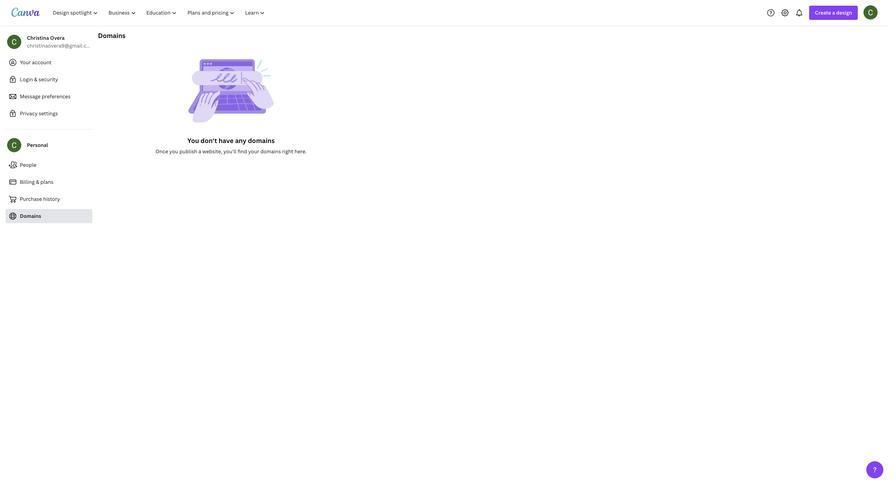 Task type: describe. For each thing, give the bounding box(es) containing it.
create
[[816, 9, 832, 16]]

a inside dropdown button
[[833, 9, 836, 16]]

account
[[32, 59, 52, 66]]

1 vertical spatial domains
[[261, 148, 281, 155]]

create a design button
[[810, 6, 859, 20]]

purchase
[[20, 196, 42, 202]]

overa
[[50, 34, 65, 41]]

privacy
[[20, 110, 38, 117]]

once
[[156, 148, 168, 155]]

message preferences
[[20, 93, 71, 100]]

a inside you don't have any domains once you publish a website, you'll find your domains right here.
[[199, 148, 201, 155]]

find
[[238, 148, 247, 155]]

privacy settings
[[20, 110, 58, 117]]

christinaovera9@gmail.com
[[27, 42, 94, 49]]

history
[[43, 196, 60, 202]]

privacy settings link
[[6, 107, 92, 121]]

login
[[20, 76, 33, 83]]

0 vertical spatial domains
[[98, 31, 126, 40]]

your
[[248, 148, 259, 155]]

right
[[282, 148, 294, 155]]

publish
[[180, 148, 197, 155]]

design
[[837, 9, 853, 16]]

christina overa image
[[864, 5, 878, 19]]

have
[[219, 136, 234, 145]]

your account link
[[6, 55, 92, 70]]

message preferences link
[[6, 90, 92, 104]]

website,
[[203, 148, 222, 155]]

& for login
[[34, 76, 37, 83]]

you'll
[[224, 148, 237, 155]]

& for billing
[[36, 179, 39, 185]]

christina
[[27, 34, 49, 41]]

don't
[[201, 136, 217, 145]]

people
[[20, 162, 36, 168]]

purchase history link
[[6, 192, 92, 206]]



Task type: locate. For each thing, give the bounding box(es) containing it.
create a design
[[816, 9, 853, 16]]

billing & plans link
[[6, 175, 92, 189]]

top level navigation element
[[48, 6, 271, 20]]

&
[[34, 76, 37, 83], [36, 179, 39, 185]]

& left plans
[[36, 179, 39, 185]]

domains
[[98, 31, 126, 40], [20, 213, 41, 220]]

1 horizontal spatial domains
[[98, 31, 126, 40]]

0 horizontal spatial a
[[199, 148, 201, 155]]

settings
[[39, 110, 58, 117]]

purchase history
[[20, 196, 60, 202]]

billing
[[20, 179, 35, 185]]

your account
[[20, 59, 52, 66]]

& right login
[[34, 76, 37, 83]]

0 horizontal spatial domains
[[20, 213, 41, 220]]

preferences
[[42, 93, 71, 100]]

1 vertical spatial &
[[36, 179, 39, 185]]

0 vertical spatial a
[[833, 9, 836, 16]]

login & security link
[[6, 72, 92, 87]]

you don't have any domains once you publish a website, you'll find your domains right here.
[[156, 136, 307, 155]]

you
[[169, 148, 178, 155]]

domains link
[[6, 209, 92, 223]]

here.
[[295, 148, 307, 155]]

& inside 'link'
[[36, 179, 39, 185]]

you
[[188, 136, 199, 145]]

domains right your
[[261, 148, 281, 155]]

plans
[[40, 179, 53, 185]]

christina overa christinaovera9@gmail.com
[[27, 34, 94, 49]]

security
[[39, 76, 58, 83]]

a right publish
[[199, 148, 201, 155]]

1 horizontal spatial a
[[833, 9, 836, 16]]

domains up your
[[248, 136, 275, 145]]

0 vertical spatial &
[[34, 76, 37, 83]]

a
[[833, 9, 836, 16], [199, 148, 201, 155]]

your
[[20, 59, 31, 66]]

a left the design
[[833, 9, 836, 16]]

login & security
[[20, 76, 58, 83]]

people link
[[6, 158, 92, 172]]

0 vertical spatial domains
[[248, 136, 275, 145]]

billing & plans
[[20, 179, 53, 185]]

message
[[20, 93, 41, 100]]

1 vertical spatial domains
[[20, 213, 41, 220]]

domains
[[248, 136, 275, 145], [261, 148, 281, 155]]

any
[[235, 136, 247, 145]]

personal
[[27, 142, 48, 148]]

1 vertical spatial a
[[199, 148, 201, 155]]



Task type: vqa. For each thing, say whether or not it's contained in the screenshot.
a
yes



